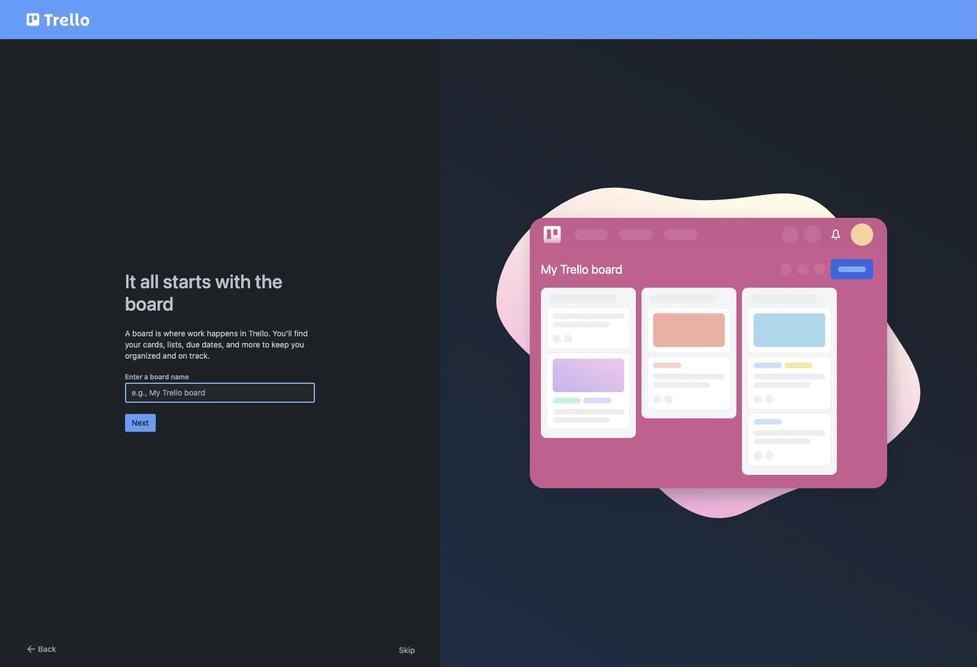 Task type: locate. For each thing, give the bounding box(es) containing it.
my
[[541, 262, 558, 277]]

Enter a board name text field
[[125, 383, 315, 403]]

work
[[188, 329, 205, 338]]

1 horizontal spatial trello image
[[541, 223, 564, 246]]

cards,
[[143, 340, 165, 349]]

a board is where work happens in trello. you'll find your cards, lists, due dates, and more to keep you organized and on track.
[[125, 329, 308, 360]]

lists,
[[167, 340, 184, 349]]

more
[[242, 340, 260, 349]]

where
[[163, 329, 185, 338]]

1 vertical spatial and
[[163, 351, 176, 360]]

and
[[226, 340, 240, 349], [163, 351, 176, 360]]

0 horizontal spatial trello image
[[25, 7, 92, 32]]

skip button
[[399, 645, 415, 656]]

board
[[592, 262, 623, 277], [125, 292, 174, 315], [132, 329, 153, 338], [150, 373, 169, 381]]

with
[[215, 270, 251, 292]]

and down lists,
[[163, 351, 176, 360]]

board up is
[[125, 292, 174, 315]]

my trello board
[[541, 262, 623, 277]]

board inside the it all starts with the board
[[125, 292, 174, 315]]

the
[[255, 270, 283, 292]]

happens
[[207, 329, 238, 338]]

name
[[171, 373, 189, 381]]

1 vertical spatial trello image
[[541, 223, 564, 246]]

board up your
[[132, 329, 153, 338]]

0 vertical spatial trello image
[[25, 7, 92, 32]]

dates,
[[202, 340, 224, 349]]

you
[[291, 340, 304, 349]]

and down happens at the left
[[226, 340, 240, 349]]

0 vertical spatial and
[[226, 340, 240, 349]]

a
[[125, 329, 130, 338]]

trello.
[[249, 329, 271, 338]]

trello image
[[25, 7, 92, 32], [541, 223, 564, 246]]

skip
[[399, 645, 415, 655]]

you'll
[[273, 329, 292, 338]]

starts
[[163, 270, 211, 292]]

trello
[[561, 262, 589, 277]]

enter a board name
[[125, 373, 189, 381]]

find
[[294, 329, 308, 338]]



Task type: vqa. For each thing, say whether or not it's contained in the screenshot.
You'll
yes



Task type: describe. For each thing, give the bounding box(es) containing it.
keep
[[272, 340, 289, 349]]

due
[[186, 340, 200, 349]]

to
[[262, 340, 270, 349]]

board right trello at the right of page
[[592, 262, 623, 277]]

your
[[125, 340, 141, 349]]

is
[[155, 329, 161, 338]]

track.
[[190, 351, 210, 360]]

board right a
[[150, 373, 169, 381]]

in
[[240, 329, 247, 338]]

next button
[[125, 414, 156, 432]]

back
[[38, 644, 56, 654]]

it
[[125, 270, 136, 292]]

enter
[[125, 373, 143, 381]]

next
[[132, 418, 149, 427]]

board inside a board is where work happens in trello. you'll find your cards, lists, due dates, and more to keep you organized and on track.
[[132, 329, 153, 338]]

all
[[140, 270, 159, 292]]

on
[[178, 351, 187, 360]]

1 horizontal spatial and
[[226, 340, 240, 349]]

0 horizontal spatial and
[[163, 351, 176, 360]]

a
[[144, 373, 148, 381]]

it all starts with the board
[[125, 270, 283, 315]]

organized
[[125, 351, 161, 360]]

back button
[[25, 643, 56, 656]]



